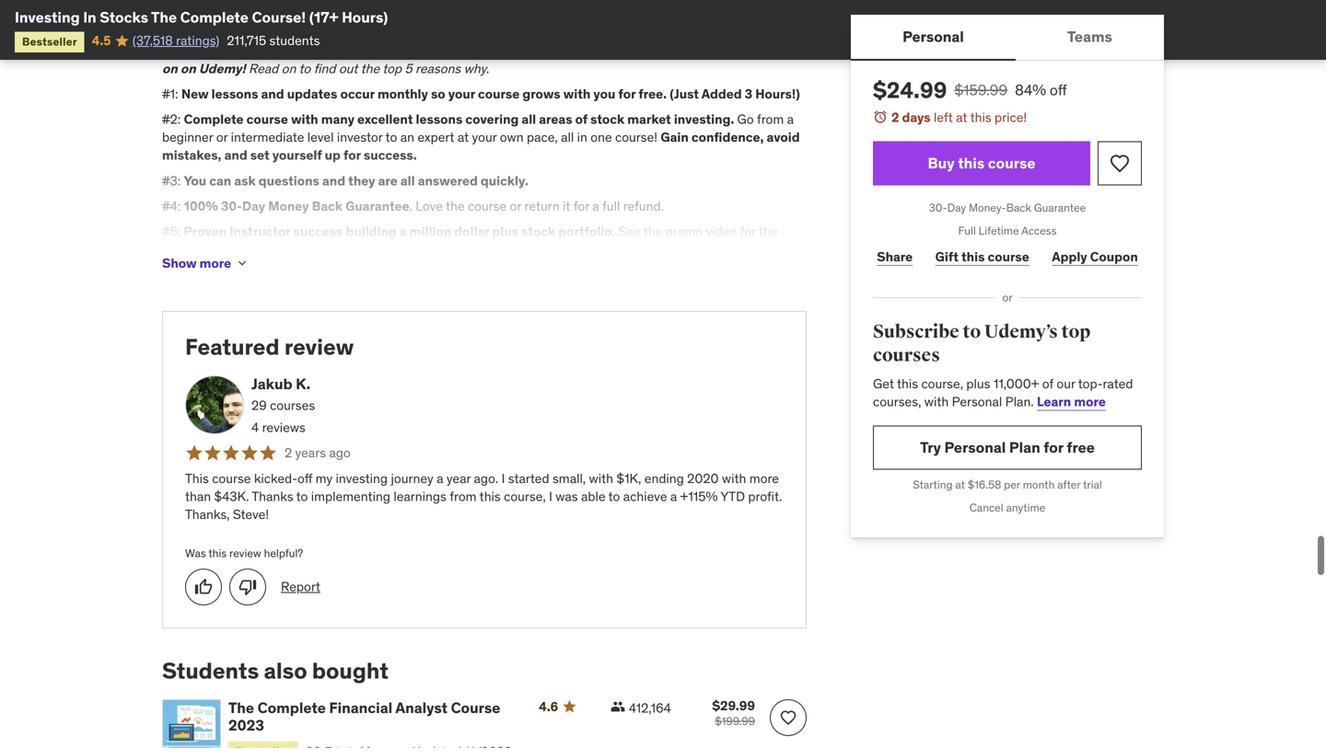 Task type: describe. For each thing, give the bounding box(es) containing it.
more for show more
[[200, 255, 231, 272]]

go from a beginner or intermediate level investor to an expert at your own pace, all in one course!
[[162, 111, 794, 146]]

mistakes,
[[162, 147, 221, 164]]

mark as helpful image
[[194, 578, 213, 597]]

100%
[[184, 198, 218, 214]]

full
[[602, 198, 620, 214]]

with up able
[[589, 470, 613, 487]]

#2: complete course with many excellent lessons covering all areas of stock market investing.
[[162, 111, 737, 128]]

(37,518 ratings)
[[132, 32, 219, 49]]

this inside "this course kicked-off my investing journey a year ago. i started small, with $1k, ending 2020 with more than $43k. thanks to implementing learnings from this course, i was able to achieve a +115% ytd profit. thanks, steve!"
[[479, 489, 501, 505]]

investing
[[15, 8, 80, 27]]

off for this
[[297, 470, 312, 487]]

0 vertical spatial at
[[956, 109, 967, 126]]

up
[[325, 147, 341, 164]]

#5:
[[162, 223, 181, 240]]

a down ending
[[670, 489, 677, 505]]

implementing
[[311, 489, 390, 505]]

0 vertical spatial plus
[[492, 223, 519, 240]]

1 vertical spatial i
[[549, 489, 552, 505]]

for left free.
[[618, 86, 636, 102]]

from inside go from a beginner or intermediate level investor to an expert at your own pace, all in one course!
[[757, 111, 784, 128]]

actually
[[601, 241, 646, 258]]

price!
[[995, 109, 1027, 126]]

apply coupon button
[[1048, 239, 1142, 276]]

course inside most complete stock market investing course than any other on on udemy!
[[660, 42, 701, 59]]

course inside gift this course link
[[988, 248, 1029, 265]]

ytd
[[720, 489, 745, 505]]

5
[[405, 60, 412, 77]]

day inside 30-day money-back guarantee full lifetime access
[[947, 201, 966, 215]]

return
[[524, 198, 560, 214]]

in
[[577, 129, 587, 146]]

from inside "this course kicked-off my investing journey a year ago. i started small, with $1k, ending 2020 with more than $43k. thanks to implementing learnings from this course, i was able to achieve a +115% ytd profit. thanks, steve!"
[[450, 489, 477, 505]]

to right able
[[608, 489, 620, 505]]

so
[[431, 86, 445, 102]]

0 vertical spatial stock
[[590, 111, 625, 128]]

a left year
[[437, 470, 443, 487]]

0 horizontal spatial lessons
[[211, 86, 258, 102]]

anytime
[[1006, 501, 1045, 515]]

4.6
[[539, 699, 558, 715]]

they
[[348, 172, 375, 189]]

personal button
[[851, 15, 1016, 59]]

added
[[701, 86, 742, 102]]

well!
[[162, 259, 188, 276]]

2 vertical spatial personal
[[944, 438, 1006, 457]]

read
[[249, 60, 278, 77]]

coupon
[[1090, 248, 1138, 265]]

0 horizontal spatial stock
[[521, 223, 555, 240]]

free.
[[639, 86, 667, 102]]

small,
[[552, 470, 586, 487]]

. inside . see the promo video for the proof. learn practical knowledge (not boring theory) from someone who has actually done it. so you can do it as well!
[[612, 223, 615, 240]]

try personal plan for free
[[920, 438, 1095, 457]]

achieve
[[623, 489, 667, 505]]

updates
[[287, 86, 337, 102]]

to inside go from a beginner or intermediate level investor to an expert at your own pace, all in one course!
[[385, 129, 397, 146]]

all inside go from a beginner or intermediate level investor to an expert at your own pace, all in one course!
[[561, 129, 574, 146]]

it inside #3: you can ask questions and they are all answered quickly. #4: 100% 30-day money back guarantee . love the course or return it for a full refund.
[[563, 198, 570, 214]]

0 vertical spatial your
[[448, 86, 475, 102]]

own
[[500, 129, 524, 146]]

courses inside jakub k. 29 courses 4 reviews
[[270, 398, 315, 414]]

to right thanks
[[296, 489, 308, 505]]

$1k,
[[616, 470, 641, 487]]

yourself
[[272, 147, 322, 164]]

with up level
[[291, 111, 318, 128]]

teams button
[[1016, 15, 1164, 59]]

more students (199,000+) have joined this
[[162, 42, 419, 59]]

0 vertical spatial and
[[261, 86, 284, 102]]

at inside go from a beginner or intermediate level investor to an expert at your own pace, all in one course!
[[458, 129, 469, 146]]

courses inside subscribe to udemy's top courses
[[873, 345, 940, 367]]

instructor
[[229, 223, 290, 240]]

learn inside . see the promo video for the proof. learn practical knowledge (not boring theory) from someone who has actually done it. so you can do it as well!
[[198, 241, 231, 258]]

rated
[[1103, 376, 1133, 392]]

412,164
[[629, 700, 671, 717]]

personal inside button
[[903, 27, 964, 46]]

buy this course button
[[873, 141, 1090, 186]]

years
[[295, 445, 326, 461]]

hours)
[[342, 8, 388, 27]]

course inside "this course kicked-off my investing journey a year ago. i started small, with $1k, ending 2020 with more than $43k. thanks to implementing learnings from this course, i was able to achieve a +115% ytd profit. thanks, steve!"
[[212, 470, 251, 487]]

2 on from the left
[[180, 60, 196, 77]]

theory)
[[421, 241, 461, 258]]

money
[[268, 198, 309, 214]]

has
[[578, 241, 598, 258]]

more for learn more
[[1074, 394, 1106, 410]]

29
[[251, 398, 267, 414]]

course, inside "this course kicked-off my investing journey a year ago. i started small, with $1k, ending 2020 with more than $43k. thanks to implementing learnings from this course, i was able to achieve a +115% ytd profit. thanks, steve!"
[[504, 489, 546, 505]]

30- inside 30-day money-back guarantee full lifetime access
[[929, 201, 947, 215]]

students for 211,715
[[269, 32, 320, 49]]

ending
[[644, 470, 684, 487]]

investing inside most complete stock market investing course than any other on on udemy!
[[600, 42, 657, 59]]

boring
[[381, 241, 418, 258]]

you inside . see the promo video for the proof. learn practical knowledge (not boring theory) from someone who has actually done it. so you can do it as well!
[[713, 241, 734, 258]]

30- inside #3: you can ask questions and they are all answered quickly. #4: 100% 30-day money back guarantee . love the course or return it for a full refund.
[[221, 198, 242, 214]]

year
[[446, 470, 471, 487]]

more
[[162, 42, 193, 59]]

covering
[[465, 111, 519, 128]]

in
[[83, 8, 96, 27]]

this up 5
[[395, 42, 419, 59]]

have
[[322, 42, 351, 59]]

11,000+
[[993, 376, 1039, 392]]

or inside #3: you can ask questions and they are all answered quickly. #4: 100% 30-day money back guarantee . love the course or return it for a full refund.
[[510, 198, 521, 214]]

guarantee inside 30-day money-back guarantee full lifetime access
[[1034, 201, 1086, 215]]

featured
[[185, 334, 280, 361]]

access
[[1021, 224, 1057, 238]]

the inside the complete financial analyst course 2023
[[228, 699, 254, 718]]

30-day money-back guarantee full lifetime access
[[929, 201, 1086, 238]]

back inside #3: you can ask questions and they are all answered quickly. #4: 100% 30-day money back guarantee . love the course or return it for a full refund.
[[312, 198, 343, 214]]

starting
[[913, 478, 953, 492]]

and inside #3: you can ask questions and they are all answered quickly. #4: 100% 30-day money back guarantee . love the course or return it for a full refund.
[[322, 172, 345, 189]]

1 horizontal spatial learn
[[1037, 394, 1071, 410]]

market inside most complete stock market investing course than any other on on udemy!
[[554, 42, 597, 59]]

for inside gain confidence, avoid mistakes, and set yourself up for success.
[[343, 147, 361, 164]]

k.
[[296, 375, 310, 394]]

xsmall image inside show more 'button'
[[235, 256, 250, 271]]

plan.
[[1005, 394, 1034, 410]]

to left the find
[[299, 60, 311, 77]]

0 vertical spatial you
[[593, 86, 615, 102]]

try
[[920, 438, 941, 457]]

2 vertical spatial or
[[1002, 291, 1012, 305]]

show more button
[[162, 245, 250, 282]]

0 horizontal spatial of
[[575, 111, 588, 128]]

it inside . see the promo video for the proof. learn practical knowledge (not boring theory) from someone who has actually done it. so you can do it as well!
[[778, 241, 786, 258]]

subscribe to udemy's top courses
[[873, 321, 1091, 367]]

#4:
[[162, 198, 181, 214]]

this right was at bottom left
[[208, 547, 227, 561]]

ago
[[329, 445, 351, 461]]

can inside . see the promo video for the proof. learn practical knowledge (not boring theory) from someone who has actually done it. so you can do it as well!
[[737, 241, 758, 258]]

featured review
[[185, 334, 354, 361]]

ago.
[[474, 470, 498, 487]]

1 horizontal spatial lessons
[[416, 111, 463, 128]]

report button
[[281, 578, 320, 597]]

see
[[618, 223, 641, 240]]

proven
[[184, 223, 227, 240]]

this inside "get this course, plus 11,000+ of our top-rated courses, with personal plan."
[[897, 376, 918, 392]]

the up do
[[759, 223, 778, 240]]

$24.99
[[873, 76, 947, 104]]

complete for #2:
[[184, 111, 244, 128]]

building
[[346, 223, 397, 240]]

a up boring
[[400, 223, 407, 240]]

course inside #3: you can ask questions and they are all answered quickly. #4: 100% 30-day money back guarantee . love the course or return it for a full refund.
[[468, 198, 507, 214]]

4
[[251, 419, 259, 436]]

lifetime
[[979, 224, 1019, 238]]

investing in stocks the complete course! (17+ hours)
[[15, 8, 388, 27]]

0 vertical spatial the
[[151, 8, 177, 27]]

reviews
[[262, 419, 305, 436]]

0 vertical spatial i
[[502, 470, 505, 487]]

able
[[581, 489, 605, 505]]

out
[[339, 60, 358, 77]]

and inside gain confidence, avoid mistakes, and set yourself up for success.
[[224, 147, 247, 164]]

confidence,
[[691, 129, 764, 146]]

1 horizontal spatial market
[[627, 111, 671, 128]]

gain
[[661, 129, 689, 146]]



Task type: vqa. For each thing, say whether or not it's contained in the screenshot.
the within the #3: You can ask questions and they are all answered quickly. #4: 100% 30-Day Money Back Guarantee . Love the course or return it for a full refund.
yes



Task type: locate. For each thing, give the bounding box(es) containing it.
all for of
[[522, 111, 536, 128]]

show more
[[162, 255, 231, 272]]

all for quickly.
[[400, 172, 415, 189]]

1 vertical spatial your
[[472, 129, 497, 146]]

at inside starting at $16.58 per month after trial cancel anytime
[[955, 478, 965, 492]]

find
[[314, 60, 336, 77]]

can inside #3: you can ask questions and they are all answered quickly. #4: 100% 30-day money back guarantee . love the course or return it for a full refund.
[[209, 172, 231, 189]]

courses,
[[873, 394, 921, 410]]

more inside show more 'button'
[[200, 255, 231, 272]]

new
[[181, 86, 209, 102]]

0 horizontal spatial investing
[[336, 470, 388, 487]]

of
[[575, 111, 588, 128], [1042, 376, 1053, 392]]

market up course!
[[627, 111, 671, 128]]

0 horizontal spatial more
[[200, 255, 231, 272]]

all right are
[[400, 172, 415, 189]]

0 vertical spatial more
[[200, 255, 231, 272]]

lessons down udemy!
[[211, 86, 258, 102]]

1 vertical spatial you
[[713, 241, 734, 258]]

course, down 'started'
[[504, 489, 546, 505]]

(just
[[670, 86, 699, 102]]

students up udemy!
[[196, 42, 251, 59]]

can left ask
[[209, 172, 231, 189]]

tab list containing personal
[[851, 15, 1164, 61]]

more down top-
[[1074, 394, 1106, 410]]

stock up one
[[590, 111, 625, 128]]

. left love
[[409, 198, 412, 214]]

your right so
[[448, 86, 475, 102]]

1 horizontal spatial courses
[[873, 345, 940, 367]]

1 horizontal spatial students
[[269, 32, 320, 49]]

per
[[1004, 478, 1020, 492]]

0 horizontal spatial on
[[162, 60, 178, 77]]

0 horizontal spatial and
[[224, 147, 247, 164]]

0 horizontal spatial the
[[151, 8, 177, 27]]

1 horizontal spatial xsmall image
[[610, 700, 625, 714]]

your down covering in the top left of the page
[[472, 129, 497, 146]]

than
[[704, 42, 732, 59], [185, 489, 211, 505]]

plus inside "get this course, plus 11,000+ of our top-rated courses, with personal plan."
[[966, 376, 990, 392]]

success
[[293, 223, 343, 240]]

1 vertical spatial than
[[185, 489, 211, 505]]

jakub kratina image
[[185, 376, 244, 435]]

i left was
[[549, 489, 552, 505]]

than down this
[[185, 489, 211, 505]]

0 horizontal spatial can
[[209, 172, 231, 189]]

1 vertical spatial off
[[297, 470, 312, 487]]

for right up
[[343, 147, 361, 164]]

the down joined
[[361, 60, 380, 77]]

course up covering in the top left of the page
[[478, 86, 520, 102]]

0 horizontal spatial off
[[297, 470, 312, 487]]

learn more
[[1037, 394, 1106, 410]]

most
[[422, 42, 453, 59]]

off inside "this course kicked-off my investing journey a year ago. i started small, with $1k, ending 2020 with more than $43k. thanks to implementing learnings from this course, i was able to achieve a +115% ytd profit. thanks, steve!"
[[297, 470, 312, 487]]

show
[[162, 255, 197, 272]]

#5: proven instructor success building a million dollar plus stock portfolio
[[162, 223, 612, 240]]

2 right alarm icon
[[891, 109, 899, 126]]

day up instructor
[[242, 198, 265, 214]]

guarantee up 'building'
[[345, 198, 409, 214]]

1 horizontal spatial day
[[947, 201, 966, 215]]

30- down buy
[[929, 201, 947, 215]]

$29.99
[[712, 698, 755, 714]]

0 vertical spatial of
[[575, 111, 588, 128]]

stocks
[[100, 8, 148, 27]]

or inside go from a beginner or intermediate level investor to an expert at your own pace, all in one course!
[[216, 129, 228, 146]]

alarm image
[[873, 110, 888, 124]]

2 vertical spatial from
[[450, 489, 477, 505]]

to left an
[[385, 129, 397, 146]]

investing
[[600, 42, 657, 59], [336, 470, 388, 487]]

bought
[[312, 657, 388, 685]]

a left full
[[592, 198, 599, 214]]

courses up reviews
[[270, 398, 315, 414]]

1 horizontal spatial off
[[1050, 81, 1067, 99]]

1 horizontal spatial guarantee
[[1034, 201, 1086, 215]]

portfolio
[[558, 223, 612, 240]]

or right beginner
[[216, 129, 228, 146]]

top left 5
[[382, 60, 402, 77]]

0 vertical spatial courses
[[873, 345, 940, 367]]

apply
[[1052, 248, 1087, 265]]

set
[[250, 147, 269, 164]]

0 vertical spatial or
[[216, 129, 228, 146]]

quickly.
[[481, 172, 528, 189]]

2 vertical spatial at
[[955, 478, 965, 492]]

learn down proven
[[198, 241, 231, 258]]

your inside go from a beginner or intermediate level investor to an expert at your own pace, all in one course!
[[472, 129, 497, 146]]

this up courses,
[[897, 376, 918, 392]]

and left set
[[224, 147, 247, 164]]

0 vertical spatial top
[[382, 60, 402, 77]]

beginner
[[162, 129, 213, 146]]

xsmall image
[[235, 256, 250, 271], [610, 700, 625, 714]]

pace,
[[527, 129, 558, 146]]

course
[[660, 42, 701, 59], [478, 86, 520, 102], [246, 111, 288, 128], [988, 154, 1035, 173], [468, 198, 507, 214], [988, 248, 1029, 265], [212, 470, 251, 487]]

1 vertical spatial xsmall image
[[610, 700, 625, 714]]

0 vertical spatial than
[[704, 42, 732, 59]]

the inside #3: you can ask questions and they are all answered quickly. #4: 100% 30-day money back guarantee . love the course or return it for a full refund.
[[446, 198, 465, 214]]

after
[[1057, 478, 1081, 492]]

investing up implementing
[[336, 470, 388, 487]]

tab list
[[851, 15, 1164, 61]]

try personal plan for free link
[[873, 426, 1142, 470]]

2 for 2 years ago
[[285, 445, 292, 461]]

1 horizontal spatial review
[[284, 334, 354, 361]]

complete inside the complete financial analyst course 2023
[[257, 699, 326, 718]]

than inside most complete stock market investing course than any other on on udemy!
[[704, 42, 732, 59]]

the right love
[[446, 198, 465, 214]]

0 vertical spatial course,
[[921, 376, 963, 392]]

0 horizontal spatial i
[[502, 470, 505, 487]]

1 vertical spatial market
[[627, 111, 671, 128]]

a inside #3: you can ask questions and they are all answered quickly. #4: 100% 30-day money back guarantee . love the course or return it for a full refund.
[[592, 198, 599, 214]]

course up intermediate
[[246, 111, 288, 128]]

3 on from the left
[[281, 60, 296, 77]]

back up success
[[312, 198, 343, 214]]

steve!
[[233, 507, 269, 523]]

0 horizontal spatial plus
[[492, 223, 519, 240]]

off left my
[[297, 470, 312, 487]]

excellent
[[357, 111, 413, 128]]

plus left 11,000+
[[966, 376, 990, 392]]

1 vertical spatial and
[[224, 147, 247, 164]]

most complete stock market investing course than any other on on udemy!
[[162, 42, 792, 77]]

off inside $24.99 $159.99 84% off
[[1050, 81, 1067, 99]]

0 vertical spatial complete
[[180, 8, 249, 27]]

it
[[563, 198, 570, 214], [778, 241, 786, 258]]

course, down subscribe to udemy's top courses
[[921, 376, 963, 392]]

personal left plan.
[[952, 394, 1002, 410]]

the down the students
[[228, 699, 254, 718]]

0 horizontal spatial than
[[185, 489, 211, 505]]

from inside . see the promo video for the proof. learn practical knowledge (not boring theory) from someone who has actually done it. so you can do it as well!
[[465, 241, 492, 258]]

subscribe
[[873, 321, 959, 343]]

1 vertical spatial .
[[612, 223, 615, 240]]

at down #2: complete course with many excellent lessons covering all areas of stock market investing.
[[458, 129, 469, 146]]

complete down also
[[257, 699, 326, 718]]

1 vertical spatial review
[[229, 547, 261, 561]]

you down video
[[713, 241, 734, 258]]

this down $159.99
[[970, 109, 991, 126]]

for inside #3: you can ask questions and they are all answered quickly. #4: 100% 30-day money back guarantee . love the course or return it for a full refund.
[[573, 198, 589, 214]]

mark as unhelpful image
[[239, 578, 257, 597]]

top inside subscribe to udemy's top courses
[[1061, 321, 1091, 343]]

0 horizontal spatial 30-
[[221, 198, 242, 214]]

0 vertical spatial review
[[284, 334, 354, 361]]

0 vertical spatial .
[[409, 198, 412, 214]]

back up the lifetime
[[1006, 201, 1031, 215]]

an
[[400, 129, 414, 146]]

review up k. on the bottom of page
[[284, 334, 354, 361]]

complete stock
[[456, 42, 551, 59]]

i right ago.
[[502, 470, 505, 487]]

jakub k. 29 courses 4 reviews
[[251, 375, 315, 436]]

1 horizontal spatial more
[[749, 470, 779, 487]]

starting at $16.58 per month after trial cancel anytime
[[913, 478, 1102, 515]]

0 vertical spatial from
[[757, 111, 784, 128]]

1 on from the left
[[162, 60, 178, 77]]

0 vertical spatial can
[[209, 172, 231, 189]]

0 vertical spatial investing
[[600, 42, 657, 59]]

for inside . see the promo video for the proof. learn practical knowledge (not boring theory) from someone who has actually done it. so you can do it as well!
[[740, 223, 756, 240]]

0 horizontal spatial course,
[[504, 489, 546, 505]]

success.
[[364, 147, 417, 164]]

this right gift
[[961, 248, 985, 265]]

off right 84%
[[1050, 81, 1067, 99]]

reasons
[[415, 60, 461, 77]]

for left free
[[1044, 438, 1063, 457]]

0 horizontal spatial all
[[400, 172, 415, 189]]

1 horizontal spatial you
[[713, 241, 734, 258]]

0 horizontal spatial guarantee
[[345, 198, 409, 214]]

buy
[[928, 154, 955, 173]]

the up '(37,518'
[[151, 8, 177, 27]]

a up avoid
[[787, 111, 794, 128]]

of inside "get this course, plus 11,000+ of our top-rated courses, with personal plan."
[[1042, 376, 1053, 392]]

questions
[[259, 172, 319, 189]]

this inside button
[[958, 154, 985, 173]]

1 horizontal spatial of
[[1042, 376, 1053, 392]]

any
[[735, 42, 757, 59]]

more down proven
[[200, 255, 231, 272]]

top up our
[[1061, 321, 1091, 343]]

can left do
[[737, 241, 758, 258]]

was this review helpful?
[[185, 547, 303, 561]]

1 horizontal spatial plus
[[966, 376, 990, 392]]

than inside "this course kicked-off my investing journey a year ago. i started small, with $1k, ending 2020 with more than $43k. thanks to implementing learnings from this course, i was able to achieve a +115% ytd profit. thanks, steve!"
[[185, 489, 211, 505]]

back inside 30-day money-back guarantee full lifetime access
[[1006, 201, 1031, 215]]

this
[[395, 42, 419, 59], [970, 109, 991, 126], [958, 154, 985, 173], [961, 248, 985, 265], [897, 376, 918, 392], [479, 489, 501, 505], [208, 547, 227, 561]]

course inside the buy this course button
[[988, 154, 1035, 173]]

at right left
[[956, 109, 967, 126]]

stock up someone
[[521, 223, 555, 240]]

one
[[590, 129, 612, 146]]

1 vertical spatial or
[[510, 198, 521, 214]]

complete up the ratings)
[[180, 8, 249, 27]]

personal up $24.99
[[903, 27, 964, 46]]

proof.
[[162, 241, 195, 258]]

2 left "years"
[[285, 445, 292, 461]]

1 horizontal spatial the
[[228, 699, 254, 718]]

1 vertical spatial investing
[[336, 470, 388, 487]]

from up avoid
[[757, 111, 784, 128]]

off for $24.99
[[1050, 81, 1067, 99]]

2 horizontal spatial or
[[1002, 291, 1012, 305]]

0 vertical spatial market
[[554, 42, 597, 59]]

guarantee up 'access'
[[1034, 201, 1086, 215]]

. see the promo video for the proof. learn practical knowledge (not boring theory) from someone who has actually done it. so you can do it as well!
[[162, 223, 802, 276]]

complete for the
[[257, 699, 326, 718]]

wishlist image
[[1109, 152, 1131, 175]]

with up areas
[[563, 86, 591, 102]]

was
[[185, 547, 206, 561]]

so
[[695, 241, 710, 258]]

course up (just
[[660, 42, 701, 59]]

1 vertical spatial personal
[[952, 394, 1002, 410]]

students for more
[[196, 42, 251, 59]]

2 horizontal spatial on
[[281, 60, 296, 77]]

to left udemy's
[[963, 321, 981, 343]]

1 vertical spatial of
[[1042, 376, 1053, 392]]

investing.
[[674, 111, 734, 128]]

learnings
[[394, 489, 446, 505]]

or up udemy's
[[1002, 291, 1012, 305]]

personal up $16.58
[[944, 438, 1006, 457]]

0 horizontal spatial it
[[563, 198, 570, 214]]

apply coupon
[[1052, 248, 1138, 265]]

all inside #3: you can ask questions and they are all answered quickly. #4: 100% 30-day money back guarantee . love the course or return it for a full refund.
[[400, 172, 415, 189]]

1 horizontal spatial investing
[[600, 42, 657, 59]]

market up grows
[[554, 42, 597, 59]]

84%
[[1015, 81, 1046, 99]]

review up mark as unhelpful image
[[229, 547, 261, 561]]

0 horizontal spatial review
[[229, 547, 261, 561]]

0 vertical spatial off
[[1050, 81, 1067, 99]]

complete down new
[[184, 111, 244, 128]]

personal inside "get this course, plus 11,000+ of our top-rated courses, with personal plan."
[[952, 394, 1002, 410]]

2 horizontal spatial and
[[322, 172, 345, 189]]

more up profit.
[[749, 470, 779, 487]]

you
[[184, 172, 206, 189]]

financial
[[329, 699, 392, 718]]

2020
[[687, 470, 719, 487]]

started
[[508, 470, 549, 487]]

(199,000+)
[[254, 42, 319, 59]]

xsmall image down instructor
[[235, 256, 250, 271]]

courses down "subscribe"
[[873, 345, 940, 367]]

2 horizontal spatial all
[[561, 129, 574, 146]]

course up '$43k.'
[[212, 470, 251, 487]]

with inside "get this course, plus 11,000+ of our top-rated courses, with personal plan."
[[924, 394, 949, 410]]

market
[[554, 42, 597, 59], [627, 111, 671, 128]]

from down year
[[450, 489, 477, 505]]

1 vertical spatial learn
[[1037, 394, 1071, 410]]

. inside #3: you can ask questions and they are all answered quickly. #4: 100% 30-day money back guarantee . love the course or return it for a full refund.
[[409, 198, 412, 214]]

for right video
[[740, 223, 756, 240]]

than left any
[[704, 42, 732, 59]]

courses
[[873, 345, 940, 367], [270, 398, 315, 414]]

it right return
[[563, 198, 570, 214]]

report
[[281, 579, 320, 596]]

1 horizontal spatial can
[[737, 241, 758, 258]]

1 vertical spatial it
[[778, 241, 786, 258]]

occur
[[340, 86, 375, 102]]

gift this course
[[935, 248, 1029, 265]]

all left in
[[561, 129, 574, 146]]

plus up someone
[[492, 223, 519, 240]]

more inside "this course kicked-off my investing journey a year ago. i started small, with $1k, ending 2020 with more than $43k. thanks to implementing learnings from this course, i was able to achieve a +115% ytd profit. thanks, steve!"
[[749, 470, 779, 487]]

1 horizontal spatial i
[[549, 489, 552, 505]]

xsmall image left 412,164
[[610, 700, 625, 714]]

at left $16.58
[[955, 478, 965, 492]]

0 horizontal spatial courses
[[270, 398, 315, 414]]

refund.
[[623, 198, 664, 214]]

someone
[[495, 241, 548, 258]]

1 vertical spatial the
[[228, 699, 254, 718]]

1 vertical spatial lessons
[[416, 111, 463, 128]]

0 horizontal spatial students
[[196, 42, 251, 59]]

(37,518
[[132, 32, 173, 49]]

0 vertical spatial lessons
[[211, 86, 258, 102]]

go
[[737, 111, 754, 128]]

course, inside "get this course, plus 11,000+ of our top-rated courses, with personal plan."
[[921, 376, 963, 392]]

2 for 2 days left at this price!
[[891, 109, 899, 126]]

0 vertical spatial personal
[[903, 27, 964, 46]]

monthly
[[378, 86, 428, 102]]

(17+
[[309, 8, 338, 27]]

1 horizontal spatial 2
[[891, 109, 899, 126]]

free
[[1067, 438, 1095, 457]]

and down read
[[261, 86, 284, 102]]

1 horizontal spatial stock
[[590, 111, 625, 128]]

0 horizontal spatial top
[[382, 60, 402, 77]]

$199.99
[[715, 714, 755, 729]]

wishlist image
[[779, 709, 797, 727]]

1 horizontal spatial course,
[[921, 376, 963, 392]]

you up one
[[593, 86, 615, 102]]

lessons up expert
[[416, 111, 463, 128]]

#3:
[[162, 172, 181, 189]]

0 vertical spatial it
[[563, 198, 570, 214]]

kicked-
[[254, 470, 297, 487]]

0 horizontal spatial .
[[409, 198, 412, 214]]

or left return
[[510, 198, 521, 214]]

a inside go from a beginner or intermediate level investor to an expert at your own pace, all in one course!
[[787, 111, 794, 128]]

1 vertical spatial stock
[[521, 223, 555, 240]]

investing inside "this course kicked-off my investing journey a year ago. i started small, with $1k, ending 2020 with more than $43k. thanks to implementing learnings from this course, i was able to achieve a +115% ytd profit. thanks, steve!"
[[336, 470, 388, 487]]

day up full
[[947, 201, 966, 215]]

answered
[[418, 172, 478, 189]]

the up done
[[643, 223, 662, 240]]

0 horizontal spatial day
[[242, 198, 265, 214]]

review
[[284, 334, 354, 361], [229, 547, 261, 561]]

1 vertical spatial course,
[[504, 489, 546, 505]]

course down the lifetime
[[988, 248, 1029, 265]]

this right buy
[[958, 154, 985, 173]]

course up 'dollar'
[[468, 198, 507, 214]]

get this course, plus 11,000+ of our top-rated courses, with personal plan.
[[873, 376, 1133, 410]]

for
[[618, 86, 636, 102], [343, 147, 361, 164], [573, 198, 589, 214], [740, 223, 756, 240], [1044, 438, 1063, 457]]

0 vertical spatial 2
[[891, 109, 899, 126]]

back
[[312, 198, 343, 214], [1006, 201, 1031, 215]]

2 vertical spatial complete
[[257, 699, 326, 718]]

many
[[321, 111, 354, 128]]

$24.99 $159.99 84% off
[[873, 76, 1067, 104]]

or
[[216, 129, 228, 146], [510, 198, 521, 214], [1002, 291, 1012, 305]]

0 vertical spatial xsmall image
[[235, 256, 250, 271]]

day inside #3: you can ask questions and they are all answered quickly. #4: 100% 30-day money back guarantee . love the course or return it for a full refund.
[[242, 198, 265, 214]]

0 horizontal spatial learn
[[198, 241, 231, 258]]

ask
[[234, 172, 256, 189]]

to inside subscribe to udemy's top courses
[[963, 321, 981, 343]]

learn down our
[[1037, 394, 1071, 410]]

guarantee inside #3: you can ask questions and they are all answered quickly. #4: 100% 30-day money back guarantee . love the course or return it for a full refund.
[[345, 198, 409, 214]]

journey
[[391, 470, 433, 487]]

with up 'ytd'
[[722, 470, 746, 487]]

1 horizontal spatial top
[[1061, 321, 1091, 343]]

from down 'dollar'
[[465, 241, 492, 258]]

promo
[[665, 223, 703, 240]]

month
[[1023, 478, 1055, 492]]

and
[[261, 86, 284, 102], [224, 147, 247, 164], [322, 172, 345, 189]]

1 vertical spatial complete
[[184, 111, 244, 128]]

students also bought
[[162, 657, 388, 685]]

do
[[761, 241, 775, 258]]

1 vertical spatial all
[[561, 129, 574, 146]]



